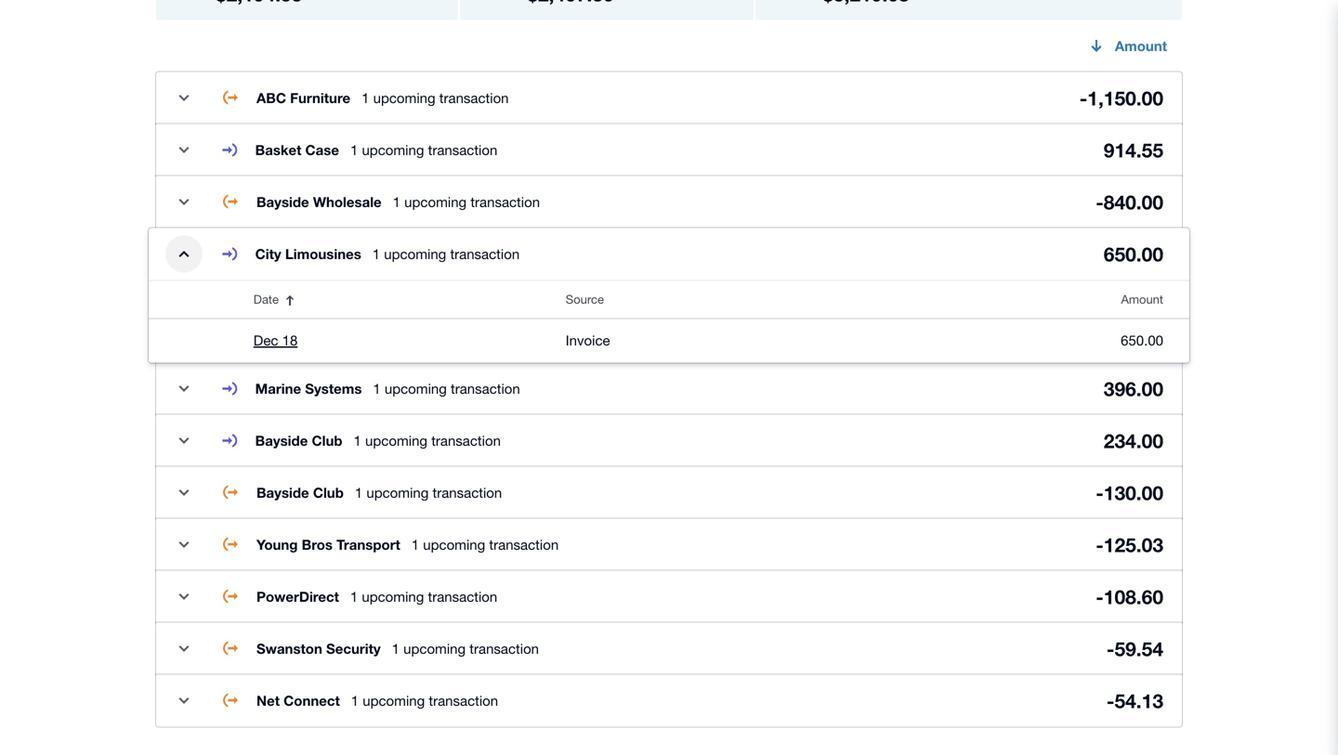 Task type: describe. For each thing, give the bounding box(es) containing it.
transaction for -130.00
[[433, 485, 502, 501]]

1 upcoming transaction for -1,150.00
[[362, 90, 509, 106]]

transaction for 650.00
[[450, 246, 520, 262]]

upcoming for -125.03
[[423, 537, 485, 553]]

1 upcoming transaction for -59.54
[[392, 641, 539, 657]]

upcoming for -54.13
[[363, 693, 425, 709]]

toggle image for 130.00
[[165, 475, 203, 512]]

furniture
[[290, 90, 351, 106]]

0 vertical spatial 650.00
[[1104, 242, 1164, 266]]

swanston security
[[257, 641, 381, 658]]

connect
[[284, 693, 340, 710]]

young
[[257, 537, 298, 554]]

transaction for -125.03
[[489, 537, 559, 553]]

amount inside button
[[1121, 292, 1164, 307]]

1 vertical spatial bayside
[[255, 433, 308, 449]]

amount button
[[1074, 27, 1182, 65]]

bayside for 130.00
[[257, 485, 309, 501]]

1 upcoming transaction for 234.00
[[354, 433, 501, 449]]

amount inside popup button
[[1115, 38, 1167, 54]]

amount button
[[971, 281, 1190, 318]]

-54.13
[[1107, 689, 1164, 713]]

dec 18 link
[[254, 330, 298, 352]]

toggle image for 840.00
[[165, 184, 203, 221]]

upcoming for 396.00
[[385, 381, 447, 397]]

- for 1,150.00
[[1080, 86, 1088, 109]]

1 upcoming transaction for 396.00
[[373, 381, 520, 397]]

1 upcoming transaction for -108.60
[[350, 589, 498, 605]]

- for 59.54
[[1107, 637, 1115, 661]]

wholesale
[[313, 194, 382, 211]]

systems
[[305, 381, 362, 397]]

net
[[257, 693, 280, 710]]

upcoming for 234.00
[[365, 433, 428, 449]]

840.00
[[1104, 190, 1164, 214]]

1 for -54.13
[[351, 693, 359, 709]]

club for -130.00
[[313, 485, 344, 501]]

city limousines
[[255, 246, 361, 263]]

1 for 914.55
[[350, 142, 358, 158]]

toggle image for 108.60
[[165, 579, 203, 616]]

- for 840.00
[[1096, 190, 1104, 214]]

invoice
[[566, 332, 610, 349]]

1 for -125.03
[[412, 537, 419, 553]]

transport
[[337, 537, 400, 554]]

914.55
[[1104, 138, 1164, 162]]

bayside club for 234.00
[[255, 433, 343, 449]]

2 toggle image from the top
[[165, 422, 203, 460]]

- for 125.03
[[1096, 533, 1104, 557]]

transaction for -54.13
[[429, 693, 498, 709]]

18
[[282, 332, 298, 349]]

abc
[[257, 90, 286, 106]]

650.00 inside list of upcoming transactions for this contact or account within the selected timeframe "element"
[[1121, 332, 1164, 349]]

-59.54
[[1107, 637, 1164, 661]]

upcoming for 650.00
[[384, 246, 446, 262]]

1 upcoming transaction for -840.00
[[393, 194, 540, 210]]

toggle image for 1,150.00
[[165, 79, 203, 117]]

limousines
[[285, 246, 361, 263]]

transaction for 914.55
[[428, 142, 498, 158]]

-840.00
[[1096, 190, 1164, 214]]

108.60
[[1104, 585, 1164, 609]]

club for 234.00
[[312, 433, 343, 449]]

125.03
[[1104, 533, 1164, 557]]

bayside club for -130.00
[[257, 485, 344, 501]]

upcoming for 914.55
[[362, 142, 424, 158]]

1 for 396.00
[[373, 381, 381, 397]]

city
[[255, 246, 281, 263]]

date button
[[242, 281, 555, 318]]

396.00
[[1104, 377, 1164, 400]]



Task type: vqa. For each thing, say whether or not it's contained in the screenshot.
transaction corresponding to 914.55
yes



Task type: locate. For each thing, give the bounding box(es) containing it.
upcoming for -108.60
[[362, 589, 424, 605]]

1 up transport
[[355, 485, 363, 501]]

- down amount popup button
[[1080, 86, 1088, 109]]

1 right wholesale
[[393, 194, 401, 210]]

- down -59.54 on the right of the page
[[1107, 689, 1115, 713]]

1 for 234.00
[[354, 433, 361, 449]]

1 right transport
[[412, 537, 419, 553]]

marine systems
[[255, 381, 362, 397]]

date
[[254, 292, 279, 307]]

1 vertical spatial bayside club
[[257, 485, 344, 501]]

1 right connect on the bottom left of page
[[351, 693, 359, 709]]

bayside club down marine systems in the bottom of the page
[[255, 433, 343, 449]]

bayside down marine
[[255, 433, 308, 449]]

1
[[362, 90, 369, 106], [350, 142, 358, 158], [393, 194, 401, 210], [373, 246, 380, 262], [373, 381, 381, 397], [354, 433, 361, 449], [355, 485, 363, 501], [412, 537, 419, 553], [350, 589, 358, 605], [392, 641, 400, 657], [351, 693, 359, 709]]

amount
[[1115, 38, 1167, 54], [1121, 292, 1164, 307]]

1 right the case
[[350, 142, 358, 158]]

upcoming for -130.00
[[367, 485, 429, 501]]

amount up 396.00
[[1121, 292, 1164, 307]]

- up -125.03
[[1096, 481, 1104, 504]]

bros
[[302, 537, 333, 554]]

3 toggle image from the top
[[165, 236, 203, 273]]

transaction for 396.00
[[451, 381, 520, 397]]

bayside
[[257, 194, 309, 211], [255, 433, 308, 449], [257, 485, 309, 501]]

1 upcoming transaction for -130.00
[[355, 485, 502, 501]]

- down -108.60
[[1107, 637, 1115, 661]]

3 toggle image from the top
[[165, 475, 203, 512]]

5 toggle image from the top
[[165, 683, 203, 720]]

59.54
[[1115, 637, 1164, 661]]

1 for -130.00
[[355, 485, 363, 501]]

1 upcoming transaction for 650.00
[[373, 246, 520, 262]]

650.00 down 840.00 at right
[[1104, 242, 1164, 266]]

1 upcoming transaction for -125.03
[[412, 537, 559, 553]]

0 vertical spatial club
[[312, 433, 343, 449]]

1 right the security
[[392, 641, 400, 657]]

powerdirect
[[257, 589, 339, 606]]

4 toggle image from the top
[[165, 527, 203, 564]]

transaction for -59.54
[[470, 641, 539, 657]]

1 up the security
[[350, 589, 358, 605]]

1 upcoming transaction for -54.13
[[351, 693, 498, 709]]

1 upcoming transaction for 914.55
[[350, 142, 498, 158]]

source button
[[555, 281, 971, 318]]

- for 130.00
[[1096, 481, 1104, 504]]

- down -125.03
[[1096, 585, 1104, 609]]

- down 914.55
[[1096, 190, 1104, 214]]

1 for 650.00
[[373, 246, 380, 262]]

upcoming for -1,150.00
[[373, 90, 436, 106]]

1 up the 'date' button
[[373, 246, 380, 262]]

1 vertical spatial 650.00
[[1121, 332, 1164, 349]]

net connect
[[257, 693, 340, 710]]

1 right the systems
[[373, 381, 381, 397]]

upcoming for -59.54
[[404, 641, 466, 657]]

toggle image for 59.54
[[165, 631, 203, 668]]

toggle image for 125.03
[[165, 527, 203, 564]]

dec 18
[[254, 332, 298, 349]]

1 vertical spatial club
[[313, 485, 344, 501]]

1 for -840.00
[[393, 194, 401, 210]]

0 vertical spatial bayside club
[[255, 433, 343, 449]]

bayside for 840.00
[[257, 194, 309, 211]]

marine
[[255, 381, 301, 397]]

security
[[326, 641, 381, 658]]

club down the systems
[[312, 433, 343, 449]]

club up young bros transport
[[313, 485, 344, 501]]

bayside club up bros
[[257, 485, 344, 501]]

basket
[[255, 142, 302, 158]]

-1,150.00
[[1080, 86, 1164, 109]]

transaction for -840.00
[[471, 194, 540, 210]]

transaction for 234.00
[[431, 433, 501, 449]]

0 vertical spatial amount
[[1115, 38, 1167, 54]]

1,150.00
[[1088, 86, 1164, 109]]

-125.03
[[1096, 533, 1164, 557]]

1 upcoming transaction
[[362, 90, 509, 106], [350, 142, 498, 158], [393, 194, 540, 210], [373, 246, 520, 262], [373, 381, 520, 397], [354, 433, 501, 449], [355, 485, 502, 501], [412, 537, 559, 553], [350, 589, 498, 605], [392, 641, 539, 657], [351, 693, 498, 709]]

650.00 up 396.00
[[1121, 332, 1164, 349]]

- up -108.60
[[1096, 533, 1104, 557]]

toggle image
[[165, 132, 203, 169], [165, 422, 203, 460], [165, 475, 203, 512], [165, 527, 203, 564], [165, 683, 203, 720]]

list of upcoming transactions for this contact or account within the selected timeframe element
[[149, 281, 1190, 363]]

2 vertical spatial bayside
[[257, 485, 309, 501]]

1 toggle image from the top
[[165, 79, 203, 117]]

toggle image for 54.13
[[165, 683, 203, 720]]

club
[[312, 433, 343, 449], [313, 485, 344, 501]]

234.00
[[1104, 429, 1164, 452]]

bayside down basket
[[257, 194, 309, 211]]

-108.60
[[1096, 585, 1164, 609]]

1 vertical spatial amount
[[1121, 292, 1164, 307]]

toggle image
[[165, 79, 203, 117], [165, 184, 203, 221], [165, 236, 203, 273], [165, 370, 203, 408], [165, 579, 203, 616], [165, 631, 203, 668]]

case
[[305, 142, 339, 158]]

abc furniture
[[257, 90, 351, 106]]

bayside wholesale
[[257, 194, 382, 211]]

upcoming
[[373, 90, 436, 106], [362, 142, 424, 158], [404, 194, 467, 210], [384, 246, 446, 262], [385, 381, 447, 397], [365, 433, 428, 449], [367, 485, 429, 501], [423, 537, 485, 553], [362, 589, 424, 605], [404, 641, 466, 657], [363, 693, 425, 709]]

- for 108.60
[[1096, 585, 1104, 609]]

5 toggle image from the top
[[165, 579, 203, 616]]

- for 54.13
[[1107, 689, 1115, 713]]

upcoming for -840.00
[[404, 194, 467, 210]]

2 toggle image from the top
[[165, 184, 203, 221]]

-
[[1080, 86, 1088, 109], [1096, 190, 1104, 214], [1096, 481, 1104, 504], [1096, 533, 1104, 557], [1096, 585, 1104, 609], [1107, 637, 1115, 661], [1107, 689, 1115, 713]]

transaction for -1,150.00
[[439, 90, 509, 106]]

0 vertical spatial bayside
[[257, 194, 309, 211]]

basket case
[[255, 142, 339, 158]]

bayside up young
[[257, 485, 309, 501]]

swanston
[[257, 641, 322, 658]]

source
[[566, 292, 604, 307]]

transaction
[[439, 90, 509, 106], [428, 142, 498, 158], [471, 194, 540, 210], [450, 246, 520, 262], [451, 381, 520, 397], [431, 433, 501, 449], [433, 485, 502, 501], [489, 537, 559, 553], [428, 589, 498, 605], [470, 641, 539, 657], [429, 693, 498, 709]]

130.00
[[1104, 481, 1164, 504]]

1 toggle image from the top
[[165, 132, 203, 169]]

-130.00
[[1096, 481, 1164, 504]]

54.13
[[1115, 689, 1164, 713]]

4 toggle image from the top
[[165, 370, 203, 408]]

young bros transport
[[257, 537, 400, 554]]

1 for -1,150.00
[[362, 90, 369, 106]]

transaction for -108.60
[[428, 589, 498, 605]]

6 toggle image from the top
[[165, 631, 203, 668]]

bayside club
[[255, 433, 343, 449], [257, 485, 344, 501]]

amount up 1,150.00
[[1115, 38, 1167, 54]]

1 for -59.54
[[392, 641, 400, 657]]

1 for -108.60
[[350, 589, 358, 605]]

650.00
[[1104, 242, 1164, 266], [1121, 332, 1164, 349]]

1 down the systems
[[354, 433, 361, 449]]

1 right furniture
[[362, 90, 369, 106]]

dec
[[254, 332, 278, 349]]



